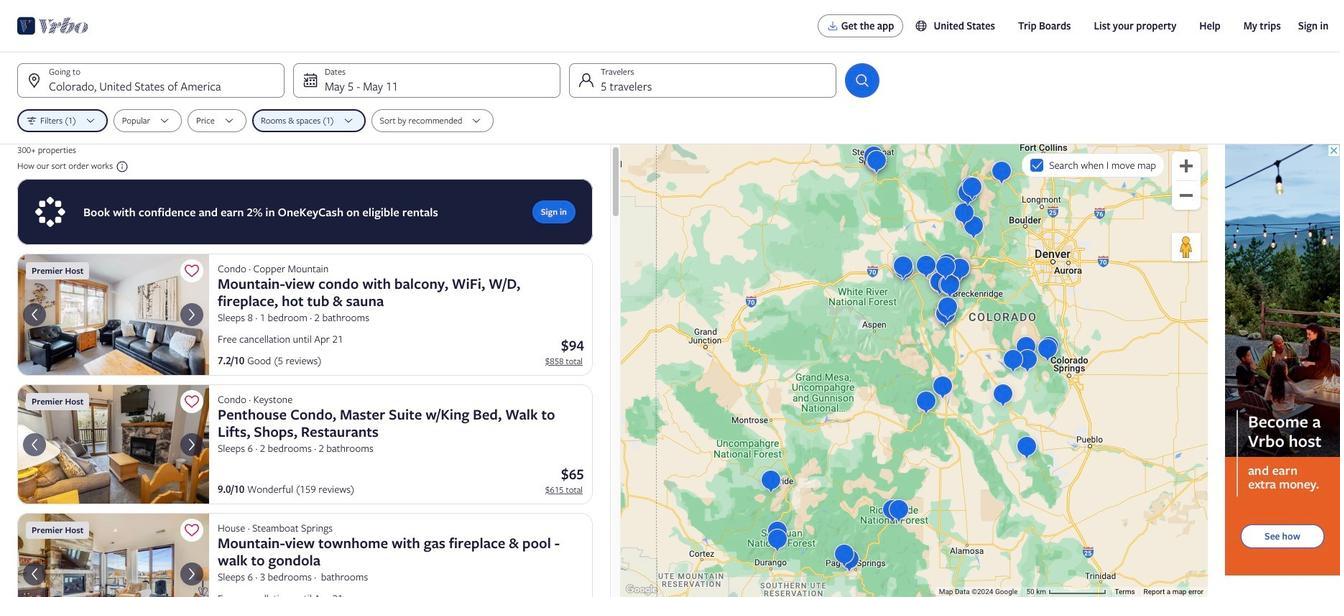 Task type: locate. For each thing, give the bounding box(es) containing it.
1 vertical spatial small image
[[113, 160, 129, 173]]

0 horizontal spatial small image
[[113, 160, 129, 173]]

show previous image for penthouse condo, master suite w/king bed, walk to lifts, shops, restaurants image
[[26, 436, 43, 453]]

show next image for mountain-view condo with balcony, wifi, w/d, fireplace, hot tub & sauna image
[[183, 306, 201, 324]]

show previous image for mountain-view townhome with gas fireplace & pool - walk to gondola image
[[26, 566, 43, 583]]

search image
[[854, 72, 871, 89]]

download the app button image
[[827, 20, 839, 32]]

show next image for penthouse condo, master suite w/king bed, walk to lifts, shops, restaurants image
[[183, 436, 201, 453]]

small image
[[916, 19, 934, 32], [113, 160, 129, 173]]

image of mountain-view townhome with gas fireplace & pool - walk to gondola image
[[17, 513, 209, 597]]

1 horizontal spatial small image
[[916, 19, 934, 32]]

0 vertical spatial small image
[[916, 19, 934, 32]]

hidden river lodge #5998 image
[[17, 385, 209, 505]]



Task type: describe. For each thing, give the bounding box(es) containing it.
google image
[[625, 583, 659, 597]]

show previous image for mountain-view condo with balcony, wifi, w/d, fireplace, hot tub & sauna image
[[26, 306, 43, 324]]

vrbo logo image
[[17, 14, 89, 37]]

image of mountain-view condo with balcony, wifi, w/d, fireplace, hot tub & sauna image
[[17, 254, 209, 376]]

map region
[[621, 145, 1209, 597]]

show next image for mountain-view townhome with gas fireplace & pool - walk to gondola image
[[183, 566, 201, 583]]



Task type: vqa. For each thing, say whether or not it's contained in the screenshot.
Downtown Seattle featuring a skyscraper, a city and street scenes image
no



